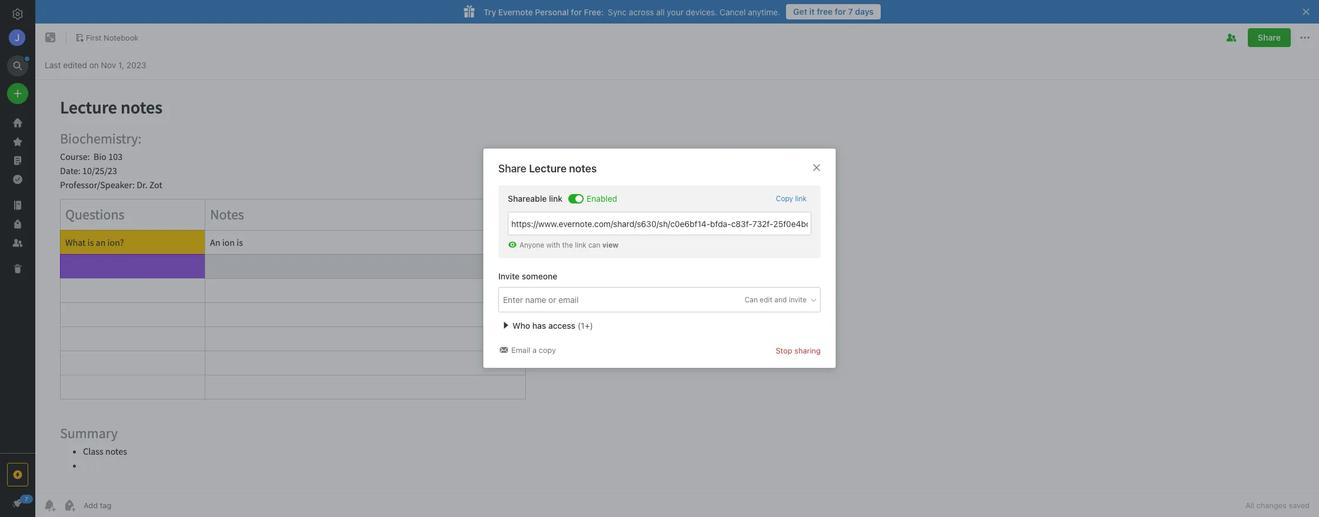 Task type: describe. For each thing, give the bounding box(es) containing it.
lecture
[[529, 163, 567, 175]]

for for free:
[[571, 7, 582, 17]]

sync
[[608, 7, 627, 17]]

your
[[667, 7, 684, 17]]

1 horizontal spatial link
[[575, 241, 586, 250]]

who has access (1+)
[[512, 321, 593, 331]]

share lecture notes
[[498, 163, 597, 175]]

stop sharing
[[776, 346, 821, 355]]

last
[[45, 60, 61, 70]]

notes
[[569, 163, 597, 175]]

add a reminder image
[[42, 498, 56, 512]]

nov
[[101, 60, 116, 70]]

shareable
[[508, 194, 547, 204]]

personal
[[535, 7, 569, 17]]

stop sharing button
[[776, 345, 821, 356]]

1,
[[118, 60, 124, 70]]

notebook
[[104, 33, 138, 42]]

on
[[89, 60, 99, 70]]

Note Editor text field
[[35, 80, 1319, 493]]

all changes saved
[[1245, 501, 1310, 510]]

sharing
[[794, 346, 821, 355]]

free:
[[584, 7, 604, 17]]

last edited on nov 1, 2023
[[45, 60, 146, 70]]

copy link button
[[776, 193, 807, 204]]

Add tag field
[[502, 294, 643, 307]]

across
[[629, 7, 654, 17]]

someone
[[522, 272, 557, 282]]

note window element
[[35, 24, 1319, 517]]

anytime.
[[748, 7, 780, 17]]

Select permission field
[[722, 295, 818, 305]]

try evernote personal for free: sync across all your devices. cancel anytime.
[[484, 7, 780, 17]]

copy
[[776, 194, 793, 203]]

email
[[511, 346, 530, 355]]

copy link
[[776, 194, 807, 203]]

changes
[[1256, 501, 1287, 510]]

2023
[[126, 60, 146, 70]]

first
[[86, 33, 102, 42]]

invite
[[498, 272, 520, 282]]

all
[[1245, 501, 1254, 510]]

copy
[[539, 346, 556, 355]]

cancel
[[720, 7, 746, 17]]

can
[[588, 241, 600, 250]]

has
[[532, 321, 546, 331]]

shared link switcher image
[[575, 195, 582, 202]]

add tag image
[[62, 498, 76, 512]]

edit
[[760, 295, 772, 304]]



Task type: locate. For each thing, give the bounding box(es) containing it.
link left shared link switcher image
[[549, 194, 562, 204]]

for left 7
[[835, 6, 846, 16]]

can
[[745, 295, 758, 304]]

it
[[809, 6, 815, 16]]

share button
[[1248, 28, 1291, 47]]

anyone
[[519, 241, 544, 250]]

evernote
[[498, 7, 533, 17]]

2 horizontal spatial link
[[795, 194, 807, 203]]

share for share lecture notes
[[498, 163, 526, 175]]

(1+)
[[578, 321, 593, 331]]

and
[[774, 295, 787, 304]]

days
[[855, 6, 874, 16]]

the
[[562, 241, 573, 250]]

with
[[546, 241, 560, 250]]

view
[[602, 241, 619, 250]]

try
[[484, 7, 496, 17]]

invite someone
[[498, 272, 557, 282]]

2 for from the left
[[571, 7, 582, 17]]

0 vertical spatial share
[[1258, 32, 1281, 42]]

get it free for 7 days
[[793, 6, 874, 16]]

for for 7
[[835, 6, 846, 16]]

anyone with the link can view
[[519, 241, 619, 250]]

tree
[[0, 114, 35, 452]]

edited
[[63, 60, 87, 70]]

share inside button
[[1258, 32, 1281, 42]]

home image
[[11, 116, 25, 130]]

email a copy button
[[498, 345, 558, 356]]

first notebook
[[86, 33, 138, 42]]

link right the the
[[575, 241, 586, 250]]

upgrade image
[[11, 468, 25, 482]]

link inside button
[[795, 194, 807, 203]]

first notebook button
[[71, 29, 143, 46]]

1 horizontal spatial for
[[835, 6, 846, 16]]

enabled
[[587, 194, 617, 204]]

get
[[793, 6, 807, 16]]

for inside button
[[835, 6, 846, 16]]

who
[[512, 321, 530, 331]]

7
[[848, 6, 853, 16]]

link for shareable link
[[549, 194, 562, 204]]

can edit and invite
[[745, 295, 807, 304]]

stop
[[776, 346, 792, 355]]

a
[[532, 346, 537, 355]]

shareable link
[[508, 194, 562, 204]]

link for copy link
[[795, 194, 807, 203]]

0 horizontal spatial share
[[498, 163, 526, 175]]

expand note image
[[44, 31, 58, 45]]

1 vertical spatial share
[[498, 163, 526, 175]]

free
[[817, 6, 833, 16]]

share
[[1258, 32, 1281, 42], [498, 163, 526, 175]]

saved
[[1289, 501, 1310, 510]]

close image
[[810, 161, 824, 175]]

access
[[548, 321, 575, 331]]

invite
[[789, 295, 807, 304]]

email a copy
[[511, 346, 556, 355]]

0 horizontal spatial for
[[571, 7, 582, 17]]

Shared URL text field
[[508, 212, 811, 236]]

1 horizontal spatial share
[[1258, 32, 1281, 42]]

share for share
[[1258, 32, 1281, 42]]

1 for from the left
[[835, 6, 846, 16]]

link
[[549, 194, 562, 204], [795, 194, 807, 203], [575, 241, 586, 250]]

settings image
[[11, 7, 25, 21]]

0 horizontal spatial link
[[549, 194, 562, 204]]

for
[[835, 6, 846, 16], [571, 7, 582, 17]]

for left the free:
[[571, 7, 582, 17]]

devices.
[[686, 7, 717, 17]]

all
[[656, 7, 665, 17]]

get it free for 7 days button
[[786, 4, 881, 19]]

link right the copy
[[795, 194, 807, 203]]



Task type: vqa. For each thing, say whether or not it's contained in the screenshot.
Proje
no



